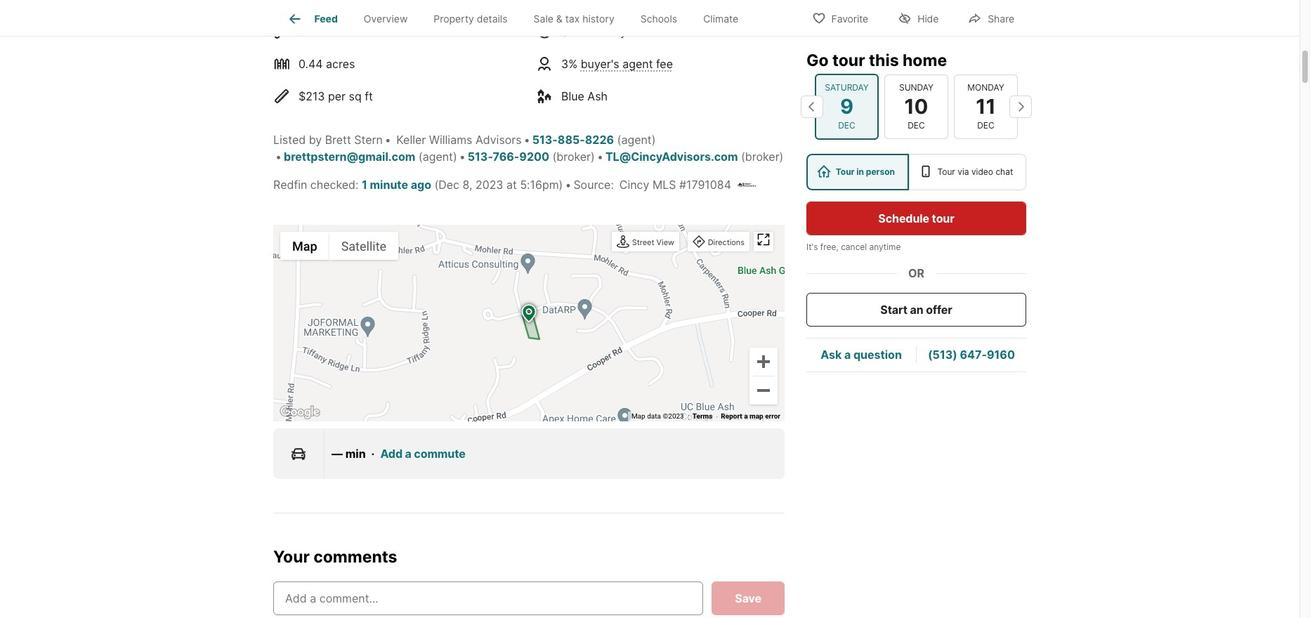 Task type: vqa. For each thing, say whether or not it's contained in the screenshot.


Task type: describe. For each thing, give the bounding box(es) containing it.
satellite button
[[329, 232, 399, 260]]

error
[[766, 413, 781, 421]]

built in 1984
[[299, 25, 364, 39]]

tl@cincyadvisors.com link
[[606, 150, 738, 164]]

map
[[750, 413, 764, 421]]

1984
[[338, 25, 364, 39]]

ask a question
[[821, 348, 902, 362]]

$21
[[562, 25, 581, 39]]

sale & tax history tab
[[521, 2, 628, 36]]

tour for tour in person
[[836, 167, 855, 177]]

—
[[332, 447, 343, 461]]

ask a question link
[[821, 348, 902, 362]]

share
[[988, 12, 1015, 24]]

street view
[[632, 238, 675, 248]]

sunday
[[900, 82, 934, 93]]

513-766-9200 link
[[468, 150, 550, 164]]

map data ©2023
[[632, 413, 684, 421]]

directions button
[[689, 233, 749, 252]]

(513) 647-9160
[[929, 348, 1016, 362]]

(513) 647-9160 link
[[929, 348, 1016, 362]]

dec for 10
[[908, 120, 926, 131]]

$213
[[299, 89, 325, 103]]

brettpstern@gmail.com link
[[284, 150, 416, 164]]

report
[[721, 413, 743, 421]]

stern
[[354, 133, 383, 147]]

feed
[[315, 13, 338, 25]]

video
[[972, 167, 994, 177]]

10
[[905, 94, 929, 119]]

• down 8226
[[597, 150, 604, 164]]

your comments
[[273, 548, 398, 567]]

fee for 3% buyer's agent fee
[[656, 57, 673, 71]]

tour in person option
[[807, 154, 909, 190]]

view
[[657, 238, 675, 248]]

feed link
[[286, 11, 338, 27]]

in for built
[[325, 25, 334, 39]]

add a commute button
[[381, 446, 466, 463]]

directions
[[708, 238, 745, 248]]

1 horizontal spatial 513-
[[533, 133, 558, 147]]

start an offer button
[[807, 293, 1027, 327]]

schools
[[641, 13, 678, 25]]

0.44
[[299, 57, 323, 71]]

per
[[328, 89, 346, 103]]

tour for go
[[833, 51, 866, 70]]

data
[[647, 413, 661, 421]]

checked:
[[311, 178, 359, 192]]

tax
[[566, 13, 580, 25]]

1791084
[[687, 178, 732, 192]]

0 horizontal spatial 513-
[[468, 150, 493, 164]]

Add a comment... text field
[[285, 590, 692, 607]]

redfin
[[273, 178, 307, 192]]

1
[[362, 178, 367, 192]]

schedule
[[879, 212, 930, 226]]

3% buyer's agent fee
[[562, 57, 673, 71]]

property details
[[434, 13, 508, 25]]

$21 monthly hoa fee
[[562, 25, 674, 39]]

2 broker from the left
[[746, 150, 780, 164]]

monthly
[[584, 25, 627, 39]]

tour for schedule
[[932, 212, 955, 226]]

map for map data ©2023
[[632, 413, 646, 421]]

satellite
[[341, 239, 387, 254]]

an
[[911, 303, 924, 317]]

favorite button
[[800, 3, 881, 32]]

tab list containing feed
[[273, 0, 763, 36]]

your
[[273, 548, 310, 567]]

brett
[[325, 133, 351, 147]]

climate tab
[[691, 2, 752, 36]]

( down keller
[[419, 150, 423, 164]]

( up listing provided courtesy of cincy mls icon
[[742, 150, 746, 164]]

next image
[[1010, 96, 1033, 118]]

9160
[[988, 348, 1016, 362]]

schedule tour button
[[807, 202, 1027, 235]]

redfin checked: 1 minute ago (dec 8, 2023 at 5:16pm)
[[273, 178, 563, 192]]

monday
[[968, 82, 1005, 93]]

2023
[[476, 178, 504, 192]]

listing provided courtesy of cincy mls image
[[737, 180, 757, 190]]

• left source:
[[565, 178, 572, 192]]

dec for 9
[[839, 120, 856, 131]]

8226
[[585, 133, 614, 147]]

list box containing tour in person
[[807, 154, 1027, 190]]

buyer's agent fee link
[[581, 57, 673, 71]]

details
[[477, 13, 508, 25]]

schools tab
[[628, 2, 691, 36]]

766-
[[493, 150, 520, 164]]

• down listed
[[276, 150, 282, 164]]

• right stern
[[385, 133, 391, 147]]

sunday 10 dec
[[900, 82, 934, 131]]

a for map
[[745, 413, 748, 421]]

map button
[[280, 232, 329, 260]]

at
[[507, 178, 517, 192]]

go tour this home
[[807, 51, 948, 70]]

0.44 acres
[[299, 57, 355, 71]]

property details tab
[[421, 2, 521, 36]]



Task type: locate. For each thing, give the bounding box(es) containing it.
9
[[841, 94, 854, 119]]

advisors
[[476, 133, 522, 147]]

1 broker from the left
[[557, 150, 591, 164]]

0 vertical spatial a
[[845, 348, 851, 362]]

2 vertical spatial agent
[[423, 150, 453, 164]]

513- up the 9200 at the left of page
[[533, 133, 558, 147]]

• down williams
[[460, 150, 466, 164]]

in left person
[[857, 167, 865, 177]]

commute
[[414, 447, 466, 461]]

1 vertical spatial agent
[[622, 133, 652, 147]]

blue
[[562, 89, 585, 103]]

ago
[[411, 178, 432, 192]]

(513)
[[929, 348, 958, 362]]

terms link
[[693, 413, 713, 421]]

1 dec from the left
[[839, 120, 856, 131]]

saturday
[[825, 82, 869, 93]]

source:
[[574, 178, 614, 192]]

1 horizontal spatial broker
[[746, 150, 780, 164]]

tour up saturday
[[833, 51, 866, 70]]

menu bar
[[280, 232, 399, 260]]

2 horizontal spatial a
[[845, 348, 851, 362]]

( right the 9200 at the left of page
[[553, 150, 557, 164]]

it's free, cancel anytime
[[807, 242, 901, 252]]

sq
[[349, 89, 362, 103]]

5:16pm)
[[520, 178, 563, 192]]

street view button
[[613, 233, 678, 252]]

tour in person
[[836, 167, 896, 177]]

1 horizontal spatial map
[[632, 413, 646, 421]]

( right 8226
[[618, 133, 622, 147]]

11
[[977, 94, 997, 119]]

2 tour from the left
[[938, 167, 956, 177]]

hide
[[918, 12, 939, 24]]

0 horizontal spatial tour
[[833, 51, 866, 70]]

2 dec from the left
[[908, 120, 926, 131]]

dec inside sunday 10 dec
[[908, 120, 926, 131]]

tour left person
[[836, 167, 855, 177]]

tour inside button
[[932, 212, 955, 226]]

1 vertical spatial tour
[[932, 212, 955, 226]]

acres
[[326, 57, 355, 71]]

1 minute ago link
[[362, 178, 432, 192], [362, 178, 432, 192]]

comments
[[314, 548, 398, 567]]

0 vertical spatial 513-
[[533, 133, 558, 147]]

start
[[881, 303, 908, 317]]

sale
[[534, 13, 554, 25]]

map region
[[160, 205, 880, 565]]

williams
[[429, 133, 473, 147]]

0 vertical spatial map
[[292, 239, 317, 254]]

map for map
[[292, 239, 317, 254]]

cancel
[[841, 242, 868, 252]]

menu bar containing map
[[280, 232, 399, 260]]

in
[[325, 25, 334, 39], [857, 167, 865, 177]]

1 horizontal spatial dec
[[908, 120, 926, 131]]

google image
[[277, 404, 323, 422]]

1 horizontal spatial tour
[[938, 167, 956, 177]]

report a map error link
[[721, 413, 781, 421]]

0 horizontal spatial map
[[292, 239, 317, 254]]

save
[[735, 592, 762, 606]]

3%
[[562, 57, 578, 71]]

tour
[[836, 167, 855, 177], [938, 167, 956, 177]]

513- down advisors
[[468, 150, 493, 164]]

agent down williams
[[423, 150, 453, 164]]

broker up listing provided courtesy of cincy mls icon
[[746, 150, 780, 164]]

listed
[[273, 133, 306, 147]]

a right ask
[[845, 348, 851, 362]]

dec down 9 in the right top of the page
[[839, 120, 856, 131]]

2 horizontal spatial dec
[[978, 120, 995, 131]]

1 vertical spatial a
[[745, 413, 748, 421]]

&
[[557, 13, 563, 25]]

1 tour from the left
[[836, 167, 855, 177]]

1 horizontal spatial tour
[[932, 212, 955, 226]]

1 vertical spatial 513-
[[468, 150, 493, 164]]

fee right the 'hoa'
[[657, 25, 674, 39]]

1 vertical spatial map
[[632, 413, 646, 421]]

previous image
[[801, 96, 824, 118]]

0 vertical spatial fee
[[657, 25, 674, 39]]

broker
[[557, 150, 591, 164], [746, 150, 780, 164]]

agent down the 'hoa'
[[623, 57, 653, 71]]

513-885-8226 link
[[533, 133, 614, 147]]

brettpstern@gmail.com
[[284, 150, 416, 164]]

in right "built"
[[325, 25, 334, 39]]

— min · add a commute
[[332, 447, 466, 461]]

tour for tour via video chat
[[938, 167, 956, 177]]

broker down 513-885-8226 link
[[557, 150, 591, 164]]

• up the 9200 at the left of page
[[524, 133, 530, 147]]

0 horizontal spatial in
[[325, 25, 334, 39]]

map inside popup button
[[292, 239, 317, 254]]

keller
[[397, 133, 426, 147]]

0 horizontal spatial broker
[[557, 150, 591, 164]]

)
[[652, 133, 656, 147], [453, 150, 457, 164], [591, 150, 595, 164], [780, 150, 784, 164]]

0 horizontal spatial tour
[[836, 167, 855, 177]]

ft
[[365, 89, 373, 103]]

·
[[372, 447, 375, 461]]

in for tour
[[857, 167, 865, 177]]

terms
[[693, 413, 713, 421]]

minute
[[370, 178, 408, 192]]

dec down 11
[[978, 120, 995, 131]]

a
[[845, 348, 851, 362], [745, 413, 748, 421], [405, 447, 412, 461]]

513-
[[533, 133, 558, 147], [468, 150, 493, 164]]

or
[[909, 266, 925, 280]]

map left data
[[632, 413, 646, 421]]

2 vertical spatial a
[[405, 447, 412, 461]]

agent right 8226
[[622, 133, 652, 147]]

$213 per sq ft
[[299, 89, 373, 103]]

chat
[[996, 167, 1014, 177]]

overview tab
[[351, 2, 421, 36]]

anytime
[[870, 242, 901, 252]]

favorite
[[832, 12, 869, 24]]

tour via video chat option
[[909, 154, 1027, 190]]

fee for $21 monthly hoa fee
[[657, 25, 674, 39]]

schedule tour
[[879, 212, 955, 226]]

tl@cincyadvisors.com
[[606, 150, 738, 164]]

dec for 11
[[978, 120, 995, 131]]

dec inside the saturday 9 dec
[[839, 120, 856, 131]]

647-
[[961, 348, 988, 362]]

person
[[867, 167, 896, 177]]

• source: cincy mls # 1791084
[[565, 178, 732, 192]]

map
[[292, 239, 317, 254], [632, 413, 646, 421]]

(
[[618, 133, 622, 147], [419, 150, 423, 164], [553, 150, 557, 164], [742, 150, 746, 164]]

0 horizontal spatial a
[[405, 447, 412, 461]]

offer
[[927, 303, 953, 317]]

ask
[[821, 348, 842, 362]]

tour right schedule
[[932, 212, 955, 226]]

(dec
[[435, 178, 460, 192]]

free,
[[821, 242, 839, 252]]

8,
[[463, 178, 473, 192]]

report a map error
[[721, 413, 781, 421]]

in inside option
[[857, 167, 865, 177]]

0 vertical spatial tour
[[833, 51, 866, 70]]

tour left via at the top of the page
[[938, 167, 956, 177]]

mls
[[653, 178, 676, 192]]

by
[[309, 133, 322, 147]]

built
[[299, 25, 322, 39]]

start an offer
[[881, 303, 953, 317]]

3 dec from the left
[[978, 120, 995, 131]]

sale & tax history
[[534, 13, 615, 25]]

street
[[632, 238, 655, 248]]

go
[[807, 51, 829, 70]]

hide button
[[886, 3, 951, 32]]

history
[[583, 13, 615, 25]]

monday 11 dec
[[968, 82, 1005, 131]]

1 horizontal spatial in
[[857, 167, 865, 177]]

a right add
[[405, 447, 412, 461]]

1 horizontal spatial a
[[745, 413, 748, 421]]

1 vertical spatial fee
[[656, 57, 673, 71]]

0 vertical spatial agent
[[623, 57, 653, 71]]

saturday 9 dec
[[825, 82, 869, 131]]

None button
[[815, 74, 879, 140], [885, 74, 949, 139], [955, 74, 1019, 139], [815, 74, 879, 140], [885, 74, 949, 139], [955, 74, 1019, 139]]

list box
[[807, 154, 1027, 190]]

0 horizontal spatial dec
[[839, 120, 856, 131]]

save button
[[712, 582, 785, 616]]

dec down 10
[[908, 120, 926, 131]]

•
[[385, 133, 391, 147], [524, 133, 530, 147], [276, 150, 282, 164], [460, 150, 466, 164], [597, 150, 604, 164], [565, 178, 572, 192]]

add
[[381, 447, 403, 461]]

a left map
[[745, 413, 748, 421]]

tab list
[[273, 0, 763, 36]]

0 vertical spatial in
[[325, 25, 334, 39]]

climate
[[704, 13, 739, 25]]

1 vertical spatial in
[[857, 167, 865, 177]]

fee down the schools tab
[[656, 57, 673, 71]]

buyer's
[[581, 57, 620, 71]]

map left satellite popup button
[[292, 239, 317, 254]]

a for question
[[845, 348, 851, 362]]

dec inside the "monday 11 dec"
[[978, 120, 995, 131]]

885-
[[558, 133, 585, 147]]

it's
[[807, 242, 819, 252]]



